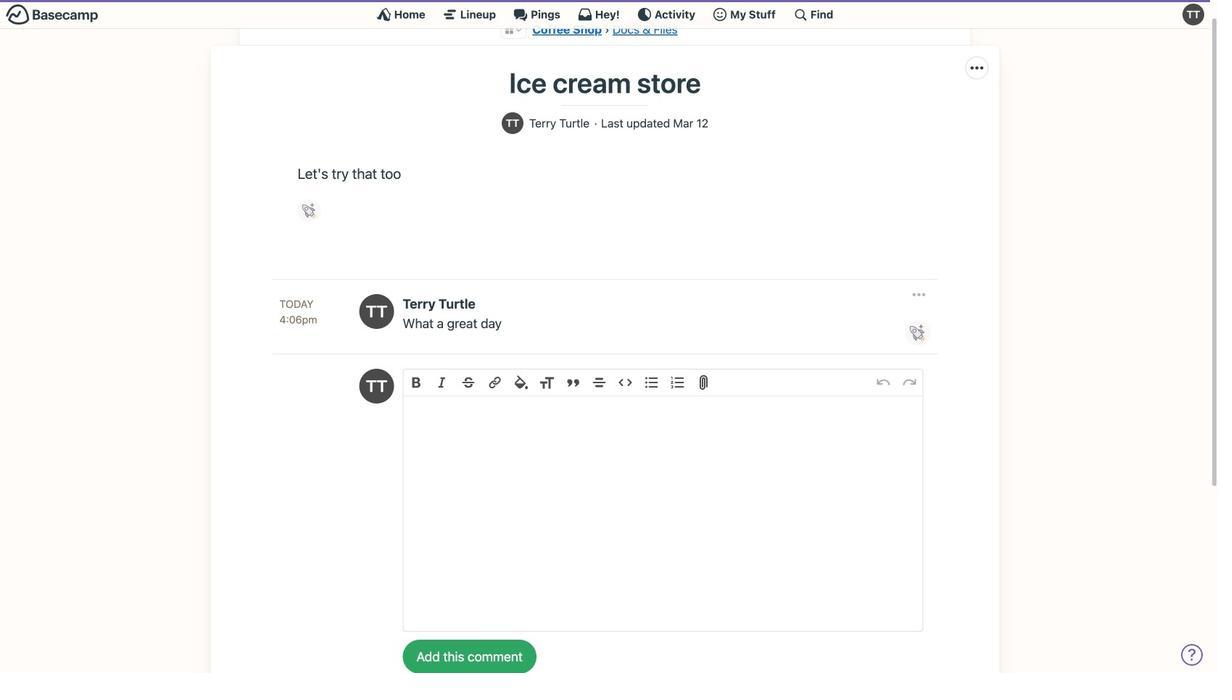 Task type: locate. For each thing, give the bounding box(es) containing it.
Type your comment here… text field
[[404, 397, 923, 632]]

mar 12 element
[[673, 117, 709, 130]]

None submit
[[403, 641, 537, 674]]

switch accounts image
[[6, 4, 99, 26]]

4:06pm element
[[280, 314, 317, 326]]

1 horizontal spatial terry turtle image
[[1183, 4, 1205, 25]]

terry turtle image
[[1183, 4, 1205, 25], [502, 113, 524, 134]]

1 vertical spatial terry turtle image
[[502, 113, 524, 134]]

0 horizontal spatial terry turtle image
[[502, 113, 524, 134]]

terry turtle image
[[359, 294, 394, 329], [359, 369, 394, 404]]

0 vertical spatial terry turtle image
[[359, 294, 394, 329]]

1 vertical spatial terry turtle image
[[359, 369, 394, 404]]

terry turtle image inside main element
[[1183, 4, 1205, 25]]

0 vertical spatial terry turtle image
[[1183, 4, 1205, 25]]



Task type: vqa. For each thing, say whether or not it's contained in the screenshot.
View As…
no



Task type: describe. For each thing, give the bounding box(es) containing it.
2 terry turtle image from the top
[[359, 369, 394, 404]]

1 terry turtle image from the top
[[359, 294, 394, 329]]

main element
[[0, 0, 1211, 29]]

today element
[[280, 297, 314, 312]]

keyboard shortcut: ⌘ + / image
[[793, 7, 808, 22]]



